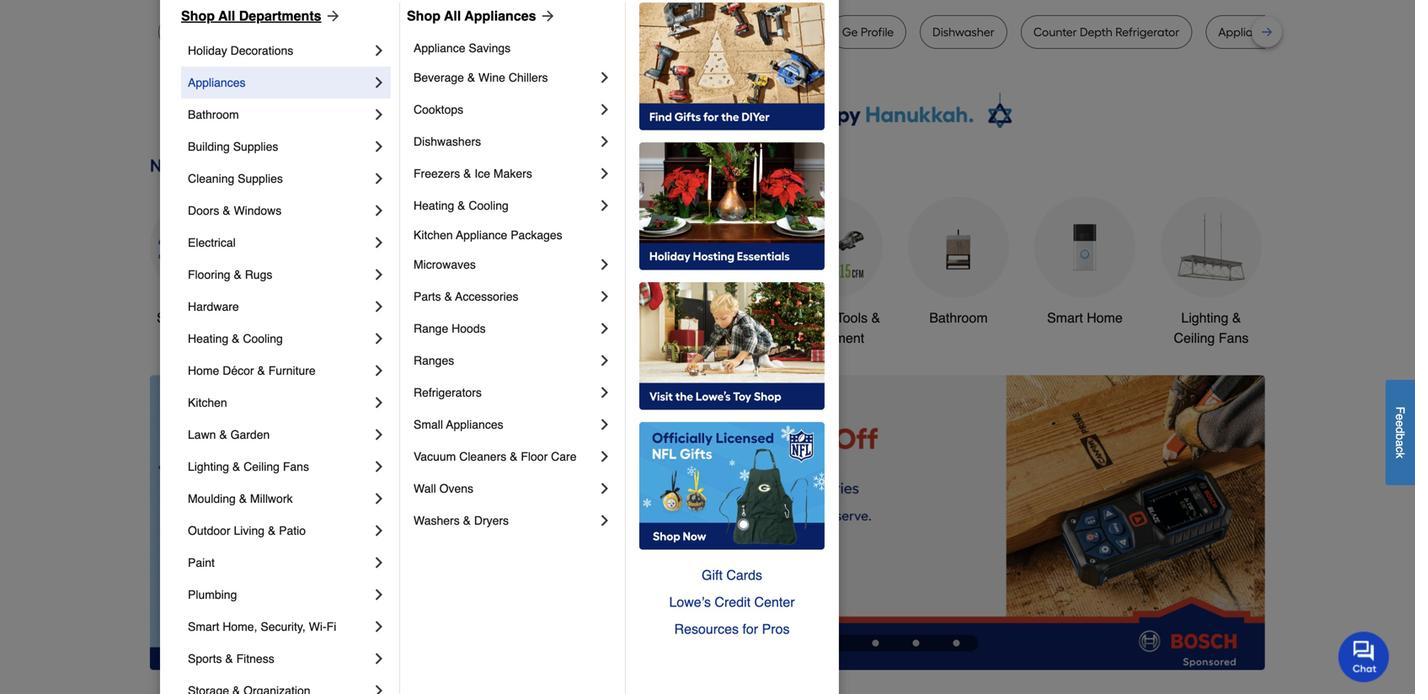 Task type: locate. For each thing, give the bounding box(es) containing it.
& inside moulding & millwork link
[[239, 492, 247, 505]]

chevron right image for refrigerators
[[596, 384, 613, 401]]

holiday hosting essentials. image
[[639, 142, 825, 270]]

& for the bottommost heating & cooling link
[[232, 332, 240, 345]]

& inside doors & windows link
[[223, 204, 230, 217]]

4 refrigerator from the left
[[1116, 25, 1180, 39]]

christmas decorations
[[544, 310, 616, 346]]

parts
[[414, 290, 441, 303]]

outdoor for outdoor living & patio
[[188, 524, 230, 537]]

wall
[[414, 482, 436, 495]]

0 horizontal spatial shop
[[181, 8, 215, 24]]

decorations for holiday
[[230, 44, 293, 57]]

outdoor up the equipment
[[784, 310, 833, 326]]

decorations down christmas
[[544, 330, 616, 346]]

1 vertical spatial heating
[[188, 332, 229, 345]]

0 vertical spatial bathroom
[[188, 108, 239, 121]]

1 vertical spatial cooling
[[243, 332, 283, 345]]

heating & cooling
[[414, 199, 509, 212], [188, 332, 283, 345]]

fans
[[1219, 330, 1249, 346], [283, 460, 309, 473]]

arrow left image
[[463, 523, 480, 539]]

heating down shop all deals
[[188, 332, 229, 345]]

chevron right image for home décor & furniture
[[371, 362, 388, 379]]

heating down freezers
[[414, 199, 454, 212]]

e up b in the bottom right of the page
[[1394, 420, 1407, 427]]

gift cards
[[702, 567, 762, 583]]

appliance savings
[[414, 41, 511, 55]]

kitchen for kitchen faucets
[[658, 310, 703, 326]]

supplies up windows
[[238, 172, 283, 185]]

chevron right image for cleaning supplies
[[371, 170, 388, 187]]

0 horizontal spatial arrow right image
[[536, 8, 556, 24]]

lowe's
[[669, 594, 711, 610]]

1 horizontal spatial profile
[[861, 25, 894, 39]]

heating & cooling link up 'furniture'
[[188, 323, 371, 355]]

patio
[[279, 524, 306, 537]]

heating & cooling down the freezers & ice makers
[[414, 199, 509, 212]]

accessories
[[455, 290, 519, 303]]

appliance inside appliance savings link
[[414, 41, 465, 55]]

tools down parts & accessories at top left
[[437, 310, 469, 326]]

home
[[1087, 310, 1123, 326], [188, 364, 219, 377]]

ceiling inside lighting & ceiling fans
[[1174, 330, 1215, 346]]

smart for smart home, security, wi-fi
[[188, 620, 219, 633]]

chevron right image for lawn & garden
[[371, 426, 388, 443]]

supplies up cleaning supplies
[[233, 140, 278, 153]]

home décor & furniture link
[[188, 355, 371, 387]]

lawn
[[188, 428, 216, 441]]

chevron right image for building supplies link
[[371, 138, 388, 155]]

millwork
[[250, 492, 293, 505]]

& inside lawn & garden link
[[219, 428, 227, 441]]

& inside beverage & wine chillers link
[[467, 71, 475, 84]]

0 horizontal spatial cooling
[[243, 332, 283, 345]]

1 horizontal spatial heating & cooling link
[[414, 190, 596, 222]]

c
[[1394, 447, 1407, 452]]

resources for pros
[[674, 621, 790, 637]]

dishwashers link
[[414, 126, 596, 158]]

decorations for christmas
[[544, 330, 616, 346]]

2 e from the top
[[1394, 420, 1407, 427]]

cleaners
[[459, 450, 507, 463]]

1 refrigerator from the left
[[450, 25, 514, 39]]

shop all appliances
[[407, 8, 536, 24]]

1 horizontal spatial ceiling
[[1174, 330, 1215, 346]]

appliances up cleaners at bottom
[[446, 418, 503, 431]]

refrigerator for ge profile refrigerator
[[450, 25, 514, 39]]

1 vertical spatial outdoor
[[188, 524, 230, 537]]

shop all deals
[[157, 310, 244, 326]]

scroll to item #5 image
[[936, 640, 977, 646]]

refrigerator right depth
[[1116, 25, 1180, 39]]

chevron right image for hardware link
[[371, 298, 388, 315]]

chevron right image for lighting & ceiling fans
[[371, 458, 388, 475]]

1 horizontal spatial outdoor
[[784, 310, 833, 326]]

1 horizontal spatial tools
[[836, 310, 868, 326]]

lighting & ceiling fans link
[[1161, 197, 1262, 348], [188, 451, 371, 483]]

refrigerator for french door refrigerator
[[620, 25, 684, 39]]

refrigerator right door
[[620, 25, 684, 39]]

freezers & ice makers link
[[414, 158, 596, 190]]

kitchen up lawn at left
[[188, 396, 227, 409]]

care
[[551, 450, 577, 463]]

0 vertical spatial kitchen
[[414, 228, 453, 242]]

& inside freezers & ice makers link
[[463, 167, 471, 180]]

1 horizontal spatial shop
[[407, 8, 441, 24]]

f e e d b a c k
[[1394, 407, 1407, 458]]

lawn & garden link
[[188, 419, 371, 451]]

1 horizontal spatial all
[[218, 8, 235, 24]]

all for appliances
[[444, 8, 461, 24]]

all right 'shop'
[[192, 310, 206, 326]]

kitchen up microwaves
[[414, 228, 453, 242]]

refrigerator right lg
[[739, 25, 803, 39]]

recommended searches for you heading
[[150, 0, 1265, 2]]

0 horizontal spatial decorations
[[230, 44, 293, 57]]

appliance
[[414, 41, 465, 55], [456, 228, 507, 242]]

ranges link
[[414, 345, 596, 377]]

a
[[1394, 440, 1407, 447]]

lighting
[[1181, 310, 1229, 326], [188, 460, 229, 473]]

beverage & wine chillers
[[414, 71, 548, 84]]

1 horizontal spatial fans
[[1219, 330, 1249, 346]]

0 horizontal spatial ge
[[395, 25, 411, 39]]

0 vertical spatial bathroom link
[[188, 99, 371, 131]]

1 vertical spatial lighting & ceiling fans link
[[188, 451, 371, 483]]

arrow right image
[[321, 8, 342, 24]]

packages
[[511, 228, 562, 242]]

& inside sports & fitness link
[[225, 652, 233, 666]]

0 horizontal spatial home
[[188, 364, 219, 377]]

0 vertical spatial fans
[[1219, 330, 1249, 346]]

0 horizontal spatial ceiling
[[244, 460, 280, 473]]

chevron right image
[[371, 170, 388, 187], [371, 202, 388, 219], [371, 234, 388, 251], [371, 266, 388, 283], [596, 288, 613, 305], [596, 320, 613, 337], [371, 362, 388, 379], [596, 384, 613, 401], [371, 426, 388, 443], [371, 458, 388, 475], [371, 490, 388, 507], [596, 512, 613, 529], [371, 522, 388, 539], [371, 586, 388, 603], [371, 618, 388, 635], [371, 650, 388, 667], [371, 682, 388, 694]]

smart
[[1047, 310, 1083, 326], [188, 620, 219, 633]]

0 vertical spatial cooling
[[469, 199, 509, 212]]

gift cards link
[[639, 562, 825, 589]]

appliance package
[[1218, 25, 1323, 39]]

all
[[218, 8, 235, 24], [444, 8, 461, 24], [192, 310, 206, 326]]

flooring & rugs link
[[188, 259, 371, 291]]

outdoor down moulding on the bottom left of the page
[[188, 524, 230, 537]]

2 tools from the left
[[836, 310, 868, 326]]

0 horizontal spatial heating & cooling
[[188, 332, 283, 345]]

all for deals
[[192, 310, 206, 326]]

& for doors & windows link
[[223, 204, 230, 217]]

0 horizontal spatial tools
[[437, 310, 469, 326]]

0 horizontal spatial bathroom link
[[188, 99, 371, 131]]

1 horizontal spatial heating
[[414, 199, 454, 212]]

smart home link
[[1034, 197, 1136, 328]]

arrow right image
[[536, 8, 556, 24], [1234, 523, 1251, 539]]

decorations down the shop all departments link
[[230, 44, 293, 57]]

1 vertical spatial kitchen
[[658, 310, 703, 326]]

kitchen inside "link"
[[658, 310, 703, 326]]

0 vertical spatial heating & cooling link
[[414, 190, 596, 222]]

1 vertical spatial ceiling
[[244, 460, 280, 473]]

0 vertical spatial appliance
[[414, 41, 465, 55]]

0 vertical spatial decorations
[[230, 44, 293, 57]]

chevron right image for heating & cooling link to the right
[[596, 197, 613, 214]]

cooktops link
[[414, 94, 596, 126]]

hardware
[[188, 300, 239, 313]]

k
[[1394, 452, 1407, 458]]

fi
[[327, 620, 336, 633]]

tools inside outdoor tools & equipment
[[836, 310, 868, 326]]

1 horizontal spatial heating & cooling
[[414, 199, 509, 212]]

0 horizontal spatial heating & cooling link
[[188, 323, 371, 355]]

cooling up home décor & furniture
[[243, 332, 283, 345]]

0 horizontal spatial kitchen
[[188, 396, 227, 409]]

heating & cooling link down makers
[[414, 190, 596, 222]]

0 vertical spatial supplies
[[233, 140, 278, 153]]

chevron right image for paint link
[[371, 554, 388, 571]]

heating for heating & cooling link to the right
[[414, 199, 454, 212]]

beverage & wine chillers link
[[414, 61, 596, 94]]

0 vertical spatial lighting
[[1181, 310, 1229, 326]]

1 horizontal spatial cooling
[[469, 199, 509, 212]]

vacuum
[[414, 450, 456, 463]]

0 vertical spatial outdoor
[[784, 310, 833, 326]]

chevron right image for cooktops link
[[596, 101, 613, 118]]

0 vertical spatial home
[[1087, 310, 1123, 326]]

1 horizontal spatial lighting
[[1181, 310, 1229, 326]]

chevron right image for washers & dryers
[[596, 512, 613, 529]]

chevron right image for smart home, security, wi-fi
[[371, 618, 388, 635]]

resources
[[674, 621, 739, 637]]

lawn & garden
[[188, 428, 270, 441]]

dishwasher
[[933, 25, 995, 39]]

0 vertical spatial lighting & ceiling fans link
[[1161, 197, 1262, 348]]

tools
[[437, 310, 469, 326], [836, 310, 868, 326]]

1 vertical spatial lighting
[[188, 460, 229, 473]]

0 vertical spatial smart
[[1047, 310, 1083, 326]]

& for lawn & garden link
[[219, 428, 227, 441]]

0 vertical spatial appliances
[[465, 8, 536, 24]]

cooling up kitchen appliance packages
[[469, 199, 509, 212]]

1 vertical spatial smart
[[188, 620, 219, 633]]

2 horizontal spatial kitchen
[[658, 310, 703, 326]]

0 vertical spatial heating
[[414, 199, 454, 212]]

chevron right image for outdoor living & patio
[[371, 522, 388, 539]]

1 vertical spatial appliance
[[456, 228, 507, 242]]

shop for shop all departments
[[181, 8, 215, 24]]

1 vertical spatial home
[[188, 364, 219, 377]]

0 vertical spatial lighting & ceiling fans
[[1174, 310, 1249, 346]]

chevron right image for 'holiday decorations' link
[[371, 42, 388, 59]]

0 horizontal spatial lighting
[[188, 460, 229, 473]]

shop up ge profile refrigerator
[[407, 8, 441, 24]]

vacuum cleaners & floor care link
[[414, 441, 596, 473]]

ice
[[475, 167, 490, 180]]

1 horizontal spatial decorations
[[544, 330, 616, 346]]

cleaning supplies link
[[188, 163, 371, 195]]

1 vertical spatial fans
[[283, 460, 309, 473]]

shop up holiday
[[181, 8, 215, 24]]

1 profile from the left
[[414, 25, 447, 39]]

chevron right image for plumbing
[[371, 586, 388, 603]]

appliances up savings
[[465, 8, 536, 24]]

2 ge from the left
[[842, 25, 858, 39]]

ge
[[395, 25, 411, 39], [842, 25, 858, 39]]

0 horizontal spatial smart
[[188, 620, 219, 633]]

& inside vacuum cleaners & floor care link
[[510, 450, 518, 463]]

0 vertical spatial arrow right image
[[536, 8, 556, 24]]

cooktops
[[414, 103, 463, 116]]

2 profile from the left
[[861, 25, 894, 39]]

appliances down holiday
[[188, 76, 246, 89]]

profile
[[414, 25, 447, 39], [861, 25, 894, 39]]

& for sports & fitness link
[[225, 652, 233, 666]]

1 horizontal spatial smart
[[1047, 310, 1083, 326]]

1 ge from the left
[[395, 25, 411, 39]]

cooling
[[469, 199, 509, 212], [243, 332, 283, 345]]

microwaves link
[[414, 249, 596, 281]]

chevron right image
[[371, 42, 388, 59], [596, 69, 613, 86], [371, 74, 388, 91], [596, 101, 613, 118], [371, 106, 388, 123], [596, 133, 613, 150], [371, 138, 388, 155], [596, 165, 613, 182], [596, 197, 613, 214], [596, 256, 613, 273], [371, 298, 388, 315], [371, 330, 388, 347], [596, 352, 613, 369], [371, 394, 388, 411], [596, 416, 613, 433], [596, 448, 613, 465], [596, 480, 613, 497], [371, 554, 388, 571]]

freezers
[[414, 167, 460, 180]]

all up holiday decorations
[[218, 8, 235, 24]]

washers & dryers link
[[414, 505, 596, 537]]

appliance up the microwaves link
[[456, 228, 507, 242]]

decorations
[[230, 44, 293, 57], [544, 330, 616, 346]]

chevron right image for moulding & millwork
[[371, 490, 388, 507]]

0 horizontal spatial outdoor
[[188, 524, 230, 537]]

1 horizontal spatial lighting & ceiling fans link
[[1161, 197, 1262, 348]]

& inside flooring & rugs link
[[234, 268, 242, 281]]

profile for ge profile refrigerator
[[414, 25, 447, 39]]

1 horizontal spatial kitchen
[[414, 228, 453, 242]]

0 horizontal spatial all
[[192, 310, 206, 326]]

e
[[1394, 414, 1407, 420], [1394, 420, 1407, 427]]

advertisement region
[[449, 375, 1265, 673]]

kitchen
[[414, 228, 453, 242], [658, 310, 703, 326], [188, 396, 227, 409]]

christmas
[[549, 310, 610, 326]]

all for departments
[[218, 8, 235, 24]]

0 vertical spatial ceiling
[[1174, 330, 1215, 346]]

chevron right image for dishwashers link
[[596, 133, 613, 150]]

living
[[234, 524, 265, 537]]

refrigerator up savings
[[450, 25, 514, 39]]

tools link
[[403, 197, 504, 328]]

all up ge profile refrigerator
[[444, 8, 461, 24]]

new deals every day during 25 days of deals image
[[150, 152, 1265, 180]]

outdoor inside outdoor tools & equipment
[[784, 310, 833, 326]]

kitchen for kitchen appliance packages
[[414, 228, 453, 242]]

holiday decorations link
[[188, 35, 371, 67]]

1 horizontal spatial arrow right image
[[1234, 523, 1251, 539]]

chevron right image for range hoods
[[596, 320, 613, 337]]

1 shop from the left
[[181, 8, 215, 24]]

&
[[467, 71, 475, 84], [463, 167, 471, 180], [458, 199, 465, 212], [223, 204, 230, 217], [234, 268, 242, 281], [444, 290, 452, 303], [872, 310, 881, 326], [1232, 310, 1241, 326], [232, 332, 240, 345], [257, 364, 265, 377], [219, 428, 227, 441], [510, 450, 518, 463], [232, 460, 240, 473], [239, 492, 247, 505], [463, 514, 471, 527], [268, 524, 276, 537], [225, 652, 233, 666]]

0 vertical spatial heating & cooling
[[414, 199, 509, 212]]

1 horizontal spatial lighting & ceiling fans
[[1174, 310, 1249, 346]]

& inside washers & dryers link
[[463, 514, 471, 527]]

3 refrigerator from the left
[[739, 25, 803, 39]]

0 horizontal spatial profile
[[414, 25, 447, 39]]

1 vertical spatial appliances
[[188, 76, 246, 89]]

freezers & ice makers
[[414, 167, 532, 180]]

depth
[[1080, 25, 1113, 39]]

2 vertical spatial kitchen
[[188, 396, 227, 409]]

& inside outdoor tools & equipment
[[872, 310, 881, 326]]

0 horizontal spatial lighting & ceiling fans
[[188, 460, 309, 473]]

1 horizontal spatial bathroom
[[929, 310, 988, 326]]

package
[[1276, 25, 1323, 39]]

home décor & furniture
[[188, 364, 316, 377]]

tools up the equipment
[[836, 310, 868, 326]]

1 horizontal spatial ge
[[842, 25, 858, 39]]

2 horizontal spatial all
[[444, 8, 461, 24]]

0 horizontal spatial heating
[[188, 332, 229, 345]]

1 vertical spatial heating & cooling
[[188, 332, 283, 345]]

& for washers & dryers link
[[463, 514, 471, 527]]

e up d
[[1394, 414, 1407, 420]]

heating & cooling down the deals
[[188, 332, 283, 345]]

2 shop from the left
[[407, 8, 441, 24]]

kitchen appliance packages link
[[414, 222, 613, 249]]

2 refrigerator from the left
[[620, 25, 684, 39]]

& inside parts & accessories link
[[444, 290, 452, 303]]

1 vertical spatial decorations
[[544, 330, 616, 346]]

resources for pros link
[[639, 616, 825, 643]]

shop all appliances link
[[407, 6, 556, 26]]

1 vertical spatial supplies
[[238, 172, 283, 185]]

building supplies
[[188, 140, 278, 153]]

appliance down ge profile refrigerator
[[414, 41, 465, 55]]

0 horizontal spatial fans
[[283, 460, 309, 473]]

kitchen left faucets
[[658, 310, 703, 326]]

1 vertical spatial lighting & ceiling fans
[[188, 460, 309, 473]]

1 vertical spatial bathroom link
[[908, 197, 1009, 328]]



Task type: vqa. For each thing, say whether or not it's contained in the screenshot.
are
no



Task type: describe. For each thing, give the bounding box(es) containing it.
f
[[1394, 407, 1407, 414]]

smart home, security, wi-fi
[[188, 620, 336, 633]]

& for leftmost lighting & ceiling fans link
[[232, 460, 240, 473]]

chevron right image for the leftmost bathroom link
[[371, 106, 388, 123]]

chevron right image for parts & accessories
[[596, 288, 613, 305]]

profile for ge profile
[[861, 25, 894, 39]]

chillers
[[509, 71, 548, 84]]

cleaning
[[188, 172, 234, 185]]

door
[[592, 25, 618, 39]]

doors
[[188, 204, 219, 217]]

electrical link
[[188, 227, 371, 259]]

garden
[[230, 428, 270, 441]]

1 e from the top
[[1394, 414, 1407, 420]]

& for parts & accessories link
[[444, 290, 452, 303]]

1 horizontal spatial bathroom link
[[908, 197, 1009, 328]]

ge for ge profile refrigerator
[[395, 25, 411, 39]]

small appliances
[[414, 418, 503, 431]]

chevron right image for electrical
[[371, 234, 388, 251]]

appliances link
[[188, 67, 371, 99]]

chevron right image for vacuum cleaners & floor care link
[[596, 448, 613, 465]]

1 vertical spatial heating & cooling link
[[188, 323, 371, 355]]

washers & dryers
[[414, 514, 509, 527]]

electrical
[[188, 236, 236, 249]]

sports & fitness
[[188, 652, 274, 666]]

& for freezers & ice makers link
[[463, 167, 471, 180]]

faucets
[[706, 310, 754, 326]]

doors & windows link
[[188, 195, 371, 227]]

& inside home décor & furniture link
[[257, 364, 265, 377]]

cards
[[726, 567, 762, 583]]

chevron right image for doors & windows
[[371, 202, 388, 219]]

heating for the bottommost heating & cooling link
[[188, 332, 229, 345]]

lowe's credit center
[[669, 594, 795, 610]]

washers
[[414, 514, 460, 527]]

1 vertical spatial arrow right image
[[1234, 523, 1251, 539]]

visit the lowe's toy shop. image
[[639, 282, 825, 410]]

1 horizontal spatial home
[[1087, 310, 1123, 326]]

chevron right image for the microwaves link
[[596, 256, 613, 273]]

chevron right image for wall ovens link
[[596, 480, 613, 497]]

moulding & millwork link
[[188, 483, 371, 515]]

doors & windows
[[188, 204, 282, 217]]

french
[[553, 25, 589, 39]]

& inside the outdoor living & patio link
[[268, 524, 276, 537]]

kitchen link
[[188, 387, 371, 419]]

windows
[[234, 204, 282, 217]]

chevron right image for flooring & rugs
[[371, 266, 388, 283]]

refrigerators link
[[414, 377, 596, 409]]

1 tools from the left
[[437, 310, 469, 326]]

french door refrigerator
[[553, 25, 684, 39]]

dryers
[[474, 514, 509, 527]]

chevron right image for appliances link
[[371, 74, 388, 91]]

range hoods
[[414, 322, 486, 335]]

supplies for cleaning supplies
[[238, 172, 283, 185]]

scroll to item #4 image
[[896, 640, 936, 646]]

fitness
[[236, 652, 274, 666]]

flooring & rugs
[[188, 268, 272, 281]]

ge profile refrigerator
[[395, 25, 514, 39]]

rugs
[[245, 268, 272, 281]]

deals
[[210, 310, 244, 326]]

lowe's credit center link
[[639, 589, 825, 616]]

kitchen faucets
[[658, 310, 754, 326]]

décor
[[223, 364, 254, 377]]

shop for shop all appliances
[[407, 8, 441, 24]]

makers
[[494, 167, 532, 180]]

paint link
[[188, 547, 371, 579]]

appliance savings link
[[414, 35, 613, 61]]

building supplies link
[[188, 131, 371, 163]]

& for beverage & wine chillers link
[[467, 71, 475, 84]]

chevron right image for beverage & wine chillers link
[[596, 69, 613, 86]]

ge for ge profile
[[842, 25, 858, 39]]

fans inside lighting & ceiling fans
[[1219, 330, 1249, 346]]

cleaning supplies
[[188, 172, 283, 185]]

refrigerator for counter depth refrigerator
[[1116, 25, 1180, 39]]

shop all departments
[[181, 8, 321, 24]]

arrow right image inside shop all appliances link
[[536, 8, 556, 24]]

0 horizontal spatial lighting & ceiling fans link
[[188, 451, 371, 483]]

chevron right image for kitchen link on the left
[[371, 394, 388, 411]]

outdoor for outdoor tools & equipment
[[784, 310, 833, 326]]

range
[[414, 322, 448, 335]]

shop all deals link
[[150, 197, 251, 328]]

chevron right image for 'ranges' link
[[596, 352, 613, 369]]

scroll to item #3 image
[[855, 640, 896, 646]]

holiday decorations
[[188, 44, 293, 57]]

smart home
[[1047, 310, 1123, 326]]

shop all departments link
[[181, 6, 342, 26]]

counter depth refrigerator
[[1033, 25, 1180, 39]]

scroll to item #2 element
[[812, 638, 855, 648]]

appliance inside kitchen appliance packages link
[[456, 228, 507, 242]]

0 horizontal spatial bathroom
[[188, 108, 239, 121]]

range hoods link
[[414, 313, 596, 345]]

2 vertical spatial appliances
[[446, 418, 503, 431]]

chevron right image for sports & fitness
[[371, 650, 388, 667]]

plumbing
[[188, 588, 237, 601]]

cooling for heating & cooling link to the right
[[469, 199, 509, 212]]

& for flooring & rugs link
[[234, 268, 242, 281]]

small
[[414, 418, 443, 431]]

counter
[[1033, 25, 1077, 39]]

b
[[1394, 433, 1407, 440]]

kitchen appliance packages
[[414, 228, 562, 242]]

pros
[[762, 621, 790, 637]]

lowe's wishes you and your family a happy hanukkah. image
[[150, 93, 1265, 135]]

ranges
[[414, 354, 454, 367]]

chevron right image for freezers & ice makers link
[[596, 165, 613, 182]]

& for heating & cooling link to the right
[[458, 199, 465, 212]]

smart home, security, wi-fi link
[[188, 611, 371, 643]]

f e e d b a c k button
[[1386, 380, 1415, 485]]

cooling for the bottommost heating & cooling link
[[243, 332, 283, 345]]

hardware link
[[188, 291, 371, 323]]

chevron right image for small appliances link
[[596, 416, 613, 433]]

& for moulding & millwork link
[[239, 492, 247, 505]]

smart for smart home
[[1047, 310, 1083, 326]]

appliance
[[1218, 25, 1273, 39]]

beverage
[[414, 71, 464, 84]]

lighting inside lighting & ceiling fans
[[1181, 310, 1229, 326]]

find gifts for the diyer. image
[[639, 3, 825, 131]]

sports & fitness link
[[188, 643, 371, 675]]

wine
[[479, 71, 505, 84]]

ge profile
[[842, 25, 894, 39]]

supplies for building supplies
[[233, 140, 278, 153]]

moulding & millwork
[[188, 492, 293, 505]]

for
[[743, 621, 758, 637]]

chat invite button image
[[1339, 631, 1390, 682]]

wall ovens
[[414, 482, 473, 495]]

equipment
[[800, 330, 865, 346]]

officially licensed n f l gifts. shop now. image
[[639, 422, 825, 550]]

wi-
[[309, 620, 327, 633]]

hoods
[[452, 322, 486, 335]]

& inside lighting & ceiling fans
[[1232, 310, 1241, 326]]

outdoor living & patio link
[[188, 515, 371, 547]]

floor
[[521, 450, 548, 463]]

chevron right image for the bottommost heating & cooling link
[[371, 330, 388, 347]]

paint
[[188, 556, 215, 569]]

sports
[[188, 652, 222, 666]]

savings
[[469, 41, 511, 55]]

1 vertical spatial bathroom
[[929, 310, 988, 326]]

shop these last-minute gifts. $99 or less. quantities are limited and won't last. image
[[150, 375, 422, 670]]

outdoor living & patio
[[188, 524, 306, 537]]

departments
[[239, 8, 321, 24]]



